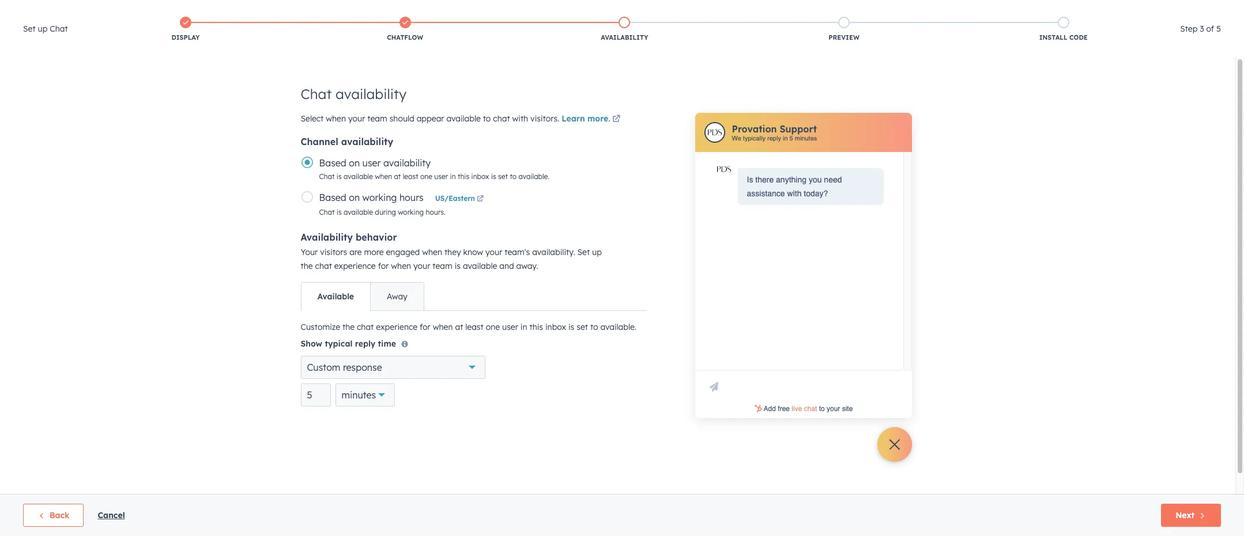 Task type: locate. For each thing, give the bounding box(es) containing it.
up
[[38, 24, 47, 34], [592, 247, 602, 258]]

chat availability
[[301, 85, 406, 103]]

2 link opens in a new window image from the top
[[612, 115, 620, 124]]

0 horizontal spatial this
[[458, 172, 469, 181]]

available.
[[519, 172, 549, 181], [600, 322, 636, 333]]

experience
[[334, 261, 376, 272], [376, 322, 417, 333]]

list containing display
[[76, 14, 1173, 44]]

0 vertical spatial 5
[[1216, 24, 1221, 34]]

1 horizontal spatial inbox
[[545, 322, 566, 333]]

available down know
[[463, 261, 497, 272]]

1 vertical spatial the
[[342, 322, 355, 333]]

reply left time
[[355, 339, 375, 349]]

and
[[499, 261, 514, 272]]

set up chat heading
[[23, 22, 68, 36]]

2 vertical spatial your
[[413, 261, 430, 272]]

your down chat availability at the top of page
[[348, 114, 365, 124]]

chat up show typical reply time
[[357, 322, 374, 333]]

1 vertical spatial based
[[319, 192, 346, 204]]

availability inside availability behavior your visitors are more engaged when they know your team's availability. set up the chat experience for when your team is available and away.
[[301, 232, 353, 243]]

0 horizontal spatial for
[[378, 261, 389, 272]]

1 vertical spatial availability
[[301, 232, 353, 243]]

team down they
[[433, 261, 452, 272]]

1 horizontal spatial with
[[787, 189, 802, 198]]

0 vertical spatial availability
[[336, 85, 406, 103]]

user
[[362, 157, 381, 169], [434, 172, 448, 181], [502, 322, 518, 333]]

display completed list item
[[76, 14, 295, 44]]

search image
[[1220, 30, 1228, 38]]

1 horizontal spatial to
[[510, 172, 517, 181]]

with
[[512, 114, 528, 124], [787, 189, 802, 198]]

step 3 of 5
[[1180, 24, 1221, 34]]

based down "channel"
[[319, 157, 346, 169]]

today?
[[804, 189, 828, 198]]

1 horizontal spatial team
[[433, 261, 452, 272]]

1 vertical spatial 5
[[790, 135, 793, 142]]

working up chat is available during working hours.
[[362, 192, 397, 204]]

0 horizontal spatial user
[[362, 157, 381, 169]]

one
[[420, 172, 432, 181], [486, 322, 500, 333]]

the
[[301, 261, 313, 272], [342, 322, 355, 333]]

next
[[1176, 511, 1194, 521]]

2 horizontal spatial in
[[783, 135, 788, 142]]

in inside provation support we typically reply in 5 minutes
[[783, 135, 788, 142]]

preview
[[829, 33, 859, 42]]

chat for chat is available when at least one user in this inbox is set to available.
[[319, 172, 335, 181]]

custom response button
[[301, 356, 485, 379]]

2 link opens in a new window image from the top
[[477, 196, 484, 203]]

0 horizontal spatial set
[[23, 24, 35, 34]]

1 horizontal spatial at
[[455, 322, 463, 333]]

1 horizontal spatial up
[[592, 247, 602, 258]]

1 vertical spatial experience
[[376, 322, 417, 333]]

1 vertical spatial availability
[[341, 136, 393, 148]]

help button
[[1046, 0, 1066, 18]]

of
[[1206, 24, 1214, 34]]

1 vertical spatial one
[[486, 322, 500, 333]]

4 menu item from the left
[[1067, 0, 1084, 18]]

set inside heading
[[23, 24, 35, 34]]

chat
[[493, 114, 510, 124], [315, 261, 332, 272], [357, 322, 374, 333]]

on up chat is available during working hours.
[[349, 192, 360, 204]]

1 horizontal spatial 5
[[1216, 24, 1221, 34]]

1 vertical spatial up
[[592, 247, 602, 258]]

2 horizontal spatial user
[[502, 322, 518, 333]]

0 vertical spatial in
[[783, 135, 788, 142]]

show
[[301, 339, 322, 349]]

0 vertical spatial working
[[362, 192, 397, 204]]

select when your team should appear available to chat with visitors.
[[301, 114, 559, 124]]

cancel button
[[98, 509, 125, 523]]

install code list item
[[954, 14, 1173, 44]]

know
[[463, 247, 483, 258]]

based
[[319, 157, 346, 169], [319, 192, 346, 204]]

chat left visitors.
[[493, 114, 510, 124]]

minutes inside provation support we typically reply in 5 minutes
[[795, 135, 817, 142]]

0 vertical spatial with
[[512, 114, 528, 124]]

step
[[1180, 24, 1198, 34]]

in
[[783, 135, 788, 142], [450, 172, 456, 181], [520, 322, 527, 333]]

link opens in a new window image
[[477, 194, 484, 205], [477, 196, 484, 203]]

is
[[337, 172, 342, 181], [491, 172, 496, 181], [337, 208, 342, 217], [455, 261, 461, 272], [568, 322, 574, 333]]

1 horizontal spatial for
[[420, 322, 431, 333]]

link opens in a new window image
[[612, 113, 620, 127], [612, 115, 620, 124]]

availability
[[601, 33, 648, 42], [301, 232, 353, 243]]

availability for availability behavior your visitors are more engaged when they know your team's availability. set up the chat experience for when your team is available and away.
[[301, 232, 353, 243]]

reply
[[767, 135, 781, 142], [355, 339, 375, 349]]

least
[[403, 172, 418, 181], [465, 322, 484, 333]]

0 horizontal spatial your
[[348, 114, 365, 124]]

tab list
[[301, 282, 424, 311]]

1 horizontal spatial minutes
[[795, 135, 817, 142]]

1 vertical spatial this
[[529, 322, 543, 333]]

0 horizontal spatial chat
[[315, 261, 332, 272]]

1 vertical spatial minutes
[[342, 390, 376, 401]]

experience up time
[[376, 322, 417, 333]]

0 vertical spatial the
[[301, 261, 313, 272]]

0 horizontal spatial up
[[38, 24, 47, 34]]

availability up the based on user availability
[[341, 136, 393, 148]]

1 horizontal spatial experience
[[376, 322, 417, 333]]

2 based from the top
[[319, 192, 346, 204]]

0 horizontal spatial 5
[[790, 135, 793, 142]]

us/eastern
[[435, 194, 475, 203]]

0 horizontal spatial at
[[394, 172, 401, 181]]

1 vertical spatial team
[[433, 261, 452, 272]]

0 horizontal spatial the
[[301, 261, 313, 272]]

0 vertical spatial on
[[349, 157, 360, 169]]

on for user
[[349, 157, 360, 169]]

minutes up you at the right of page
[[795, 135, 817, 142]]

1 vertical spatial on
[[349, 192, 360, 204]]

chat
[[50, 24, 68, 34], [301, 85, 332, 103], [319, 172, 335, 181], [319, 208, 335, 217]]

agent says: is there anything you need assistance with today? element
[[747, 173, 874, 201]]

0 vertical spatial one
[[420, 172, 432, 181]]

your up and
[[485, 247, 502, 258]]

minutes down response
[[342, 390, 376, 401]]

2 vertical spatial in
[[520, 322, 527, 333]]

1 vertical spatial at
[[455, 322, 463, 333]]

availability for chat availability
[[336, 85, 406, 103]]

availability up should
[[336, 85, 406, 103]]

your
[[348, 114, 365, 124], [485, 247, 502, 258], [413, 261, 430, 272]]

1 horizontal spatial reply
[[767, 135, 781, 142]]

availability inside the availability list item
[[601, 33, 648, 42]]

at
[[394, 172, 401, 181], [455, 322, 463, 333]]

1 vertical spatial working
[[398, 208, 424, 217]]

1 vertical spatial chat
[[315, 261, 332, 272]]

for
[[378, 261, 389, 272], [420, 322, 431, 333]]

behavior
[[356, 232, 397, 243]]

0 vertical spatial at
[[394, 172, 401, 181]]

custom
[[307, 362, 340, 374]]

0 horizontal spatial in
[[450, 172, 456, 181]]

to
[[483, 114, 491, 124], [510, 172, 517, 181], [590, 322, 598, 333]]

provation
[[732, 123, 777, 135]]

is there anything you need assistance with today?
[[747, 175, 842, 198]]

available down based on working hours
[[344, 208, 373, 217]]

tab list containing available
[[301, 282, 424, 311]]

chat for chat availability
[[301, 85, 332, 103]]

up inside heading
[[38, 24, 47, 34]]

1 horizontal spatial available.
[[600, 322, 636, 333]]

1 horizontal spatial in
[[520, 322, 527, 333]]

0 horizontal spatial inbox
[[471, 172, 489, 181]]

availability
[[336, 85, 406, 103], [341, 136, 393, 148], [383, 157, 431, 169]]

0 vertical spatial to
[[483, 114, 491, 124]]

with down anything
[[787, 189, 802, 198]]

chatflow completed list item
[[295, 14, 515, 44]]

set inside availability behavior your visitors are more engaged when they know your team's availability. set up the chat experience for when your team is available and away.
[[577, 247, 590, 258]]

the down your
[[301, 261, 313, 272]]

1 vertical spatial with
[[787, 189, 802, 198]]

inbox
[[471, 172, 489, 181], [545, 322, 566, 333]]

2 horizontal spatial chat
[[493, 114, 510, 124]]

assistance
[[747, 189, 785, 198]]

0 vertical spatial least
[[403, 172, 418, 181]]

1 vertical spatial reply
[[355, 339, 375, 349]]

away link
[[370, 283, 424, 311]]

based up chat is available during working hours.
[[319, 192, 346, 204]]

1 vertical spatial set
[[577, 247, 590, 258]]

more
[[364, 247, 384, 258]]

your down engaged
[[413, 261, 430, 272]]

link opens in a new window image inside us/eastern link
[[477, 196, 484, 203]]

0 vertical spatial minutes
[[795, 135, 817, 142]]

5 right typically
[[790, 135, 793, 142]]

working down hours
[[398, 208, 424, 217]]

team
[[367, 114, 387, 124], [433, 261, 452, 272]]

0 vertical spatial team
[[367, 114, 387, 124]]

1 horizontal spatial set
[[577, 247, 590, 258]]

1 vertical spatial your
[[485, 247, 502, 258]]

experience down are on the top left of the page
[[334, 261, 376, 272]]

availability for channel availability
[[341, 136, 393, 148]]

1 horizontal spatial chat
[[357, 322, 374, 333]]

should
[[389, 114, 414, 124]]

this
[[458, 172, 469, 181], [529, 322, 543, 333]]

1 horizontal spatial the
[[342, 322, 355, 333]]

5
[[1216, 24, 1221, 34], [790, 135, 793, 142]]

0 horizontal spatial least
[[403, 172, 418, 181]]

team's
[[505, 247, 530, 258]]

menu
[[951, 0, 1230, 18]]

1 based from the top
[[319, 157, 346, 169]]

0 horizontal spatial available.
[[519, 172, 549, 181]]

for down more
[[378, 261, 389, 272]]

0 vertical spatial your
[[348, 114, 365, 124]]

2 on from the top
[[349, 192, 360, 204]]

minutes
[[795, 135, 817, 142], [342, 390, 376, 401]]

is
[[747, 175, 753, 184]]

0 horizontal spatial availability
[[301, 232, 353, 243]]

typical
[[325, 339, 353, 349]]

team left should
[[367, 114, 387, 124]]

0 horizontal spatial minutes
[[342, 390, 376, 401]]

0 horizontal spatial experience
[[334, 261, 376, 272]]

list
[[76, 14, 1173, 44]]

available
[[317, 292, 354, 302]]

0 vertical spatial availability
[[601, 33, 648, 42]]

provation support we typically reply in 5 minutes
[[732, 123, 817, 142]]

0 horizontal spatial team
[[367, 114, 387, 124]]

the up show typical reply time
[[342, 322, 355, 333]]

search button
[[1214, 24, 1234, 44]]

1 on from the top
[[349, 157, 360, 169]]

with left visitors.
[[512, 114, 528, 124]]

learn more.
[[562, 114, 610, 124]]

chat down visitors
[[315, 261, 332, 272]]

1 vertical spatial user
[[434, 172, 448, 181]]

chat inside heading
[[50, 24, 68, 34]]

on
[[349, 157, 360, 169], [349, 192, 360, 204]]

0 vertical spatial set
[[498, 172, 508, 181]]

customize
[[301, 322, 340, 333]]

experience inside availability behavior your visitors are more engaged when they know your team's availability. set up the chat experience for when your team is available and away.
[[334, 261, 376, 272]]

there
[[755, 175, 774, 184]]

1 horizontal spatial working
[[398, 208, 424, 217]]

link opens in a new window image inside learn more. link
[[612, 115, 620, 124]]

us/eastern link
[[435, 194, 485, 205]]

menu item
[[951, 0, 997, 18], [997, 0, 1019, 18], [1019, 0, 1045, 18], [1067, 0, 1084, 18]]

typically
[[743, 135, 766, 142]]

1 menu item from the left
[[951, 0, 997, 18]]

cancel
[[98, 511, 125, 521]]

0 vertical spatial up
[[38, 24, 47, 34]]

on down 'channel availability'
[[349, 157, 360, 169]]

reply right typically
[[767, 135, 781, 142]]

for down away link at the bottom
[[420, 322, 431, 333]]

availability.
[[532, 247, 575, 258]]

3 menu item from the left
[[1019, 0, 1045, 18]]

0 vertical spatial for
[[378, 261, 389, 272]]

availability up chat is available when at least one user in this inbox is set to available.
[[383, 157, 431, 169]]

0 vertical spatial based
[[319, 157, 346, 169]]

during
[[375, 208, 396, 217]]

5 right "of"
[[1216, 24, 1221, 34]]

1 vertical spatial least
[[465, 322, 484, 333]]

None text field
[[301, 384, 331, 407]]



Task type: vqa. For each thing, say whether or not it's contained in the screenshot.
'contacts,'
no



Task type: describe. For each thing, give the bounding box(es) containing it.
chat inside availability behavior your visitors are more engaged when they know your team's availability. set up the chat experience for when your team is available and away.
[[315, 261, 332, 272]]

engaged
[[386, 247, 420, 258]]

0 horizontal spatial one
[[420, 172, 432, 181]]

for inside availability behavior your visitors are more engaged when they know your team's availability. set up the chat experience for when your team is available and away.
[[378, 261, 389, 272]]

0 horizontal spatial to
[[483, 114, 491, 124]]

with inside is there anything you need assistance with today?
[[787, 189, 802, 198]]

1 horizontal spatial this
[[529, 322, 543, 333]]

0 vertical spatial this
[[458, 172, 469, 181]]

they
[[444, 247, 461, 258]]

based for based on user availability
[[319, 157, 346, 169]]

install
[[1039, 33, 1067, 42]]

away.
[[516, 261, 538, 272]]

1 vertical spatial for
[[420, 322, 431, 333]]

1 link opens in a new window image from the top
[[477, 194, 484, 205]]

appear
[[417, 114, 444, 124]]

0 vertical spatial chat
[[493, 114, 510, 124]]

0 horizontal spatial set
[[498, 172, 508, 181]]

hours.
[[426, 208, 445, 217]]

your
[[301, 247, 318, 258]]

support
[[780, 123, 817, 135]]

customize the chat experience for when at least one user in this inbox is set to available.
[[301, 322, 636, 333]]

1 link opens in a new window image from the top
[[612, 113, 620, 127]]

the inside availability behavior your visitors are more engaged when they know your team's availability. set up the chat experience for when your team is available and away.
[[301, 261, 313, 272]]

based on user availability
[[319, 157, 431, 169]]

display
[[171, 33, 200, 42]]

based on working hours
[[319, 192, 424, 204]]

2 horizontal spatial your
[[485, 247, 502, 258]]

5 inside provation support we typically reply in 5 minutes
[[790, 135, 793, 142]]

response
[[343, 362, 382, 374]]

available right appear
[[446, 114, 481, 124]]

3
[[1200, 24, 1204, 34]]

we
[[732, 135, 741, 142]]

0 vertical spatial available.
[[519, 172, 549, 181]]

0 horizontal spatial with
[[512, 114, 528, 124]]

channel
[[301, 136, 338, 148]]

visitors
[[320, 247, 347, 258]]

show typical reply time
[[301, 339, 396, 349]]

availability behavior your visitors are more engaged when they know your team's availability. set up the chat experience for when your team is available and away.
[[301, 232, 602, 272]]

0 horizontal spatial reply
[[355, 339, 375, 349]]

Search HubSpot search field
[[1082, 24, 1223, 44]]

chat is available when at least one user in this inbox is set to available.
[[319, 172, 549, 181]]

preview list item
[[734, 14, 954, 44]]

1 horizontal spatial one
[[486, 322, 500, 333]]

away
[[387, 292, 407, 302]]

next button
[[1161, 504, 1221, 527]]

1 vertical spatial to
[[510, 172, 517, 181]]

are
[[349, 247, 362, 258]]

1 horizontal spatial user
[[434, 172, 448, 181]]

more.
[[587, 114, 610, 124]]

code
[[1069, 33, 1088, 42]]

available inside availability behavior your visitors are more engaged when they know your team's availability. set up the chat experience for when your team is available and away.
[[463, 261, 497, 272]]

up inside availability behavior your visitors are more engaged when they know your team's availability. set up the chat experience for when your team is available and away.
[[592, 247, 602, 258]]

1 vertical spatial in
[[450, 172, 456, 181]]

1 vertical spatial inbox
[[545, 322, 566, 333]]

1 vertical spatial available.
[[600, 322, 636, 333]]

help image
[[1051, 5, 1061, 16]]

based for based on working hours
[[319, 192, 346, 204]]

0 horizontal spatial working
[[362, 192, 397, 204]]

set up chat
[[23, 24, 68, 34]]

on for working
[[349, 192, 360, 204]]

2 vertical spatial availability
[[383, 157, 431, 169]]

availability list item
[[515, 14, 734, 44]]

select
[[301, 114, 324, 124]]

0 vertical spatial inbox
[[471, 172, 489, 181]]

2 menu item from the left
[[997, 0, 1019, 18]]

0 vertical spatial user
[[362, 157, 381, 169]]

back
[[50, 511, 69, 521]]

channel availability
[[301, 136, 393, 148]]

learn more. link
[[562, 113, 622, 127]]

chat is available during working hours.
[[319, 208, 445, 217]]

chat for chat is available during working hours.
[[319, 208, 335, 217]]

back button
[[23, 504, 84, 527]]

1 horizontal spatial set
[[577, 322, 588, 333]]

chatflow
[[387, 33, 423, 42]]

need
[[824, 175, 842, 184]]

2 vertical spatial user
[[502, 322, 518, 333]]

team inside availability behavior your visitors are more engaged when they know your team's availability. set up the chat experience for when your team is available and away.
[[433, 261, 452, 272]]

time
[[378, 339, 396, 349]]

available link
[[301, 283, 370, 311]]

minutes inside popup button
[[342, 390, 376, 401]]

is inside availability behavior your visitors are more engaged when they know your team's availability. set up the chat experience for when your team is available and away.
[[455, 261, 461, 272]]

availability for availability
[[601, 33, 648, 42]]

minutes button
[[335, 384, 395, 407]]

anything
[[776, 175, 807, 184]]

available down the based on user availability
[[344, 172, 373, 181]]

hours
[[399, 192, 424, 204]]

install code
[[1039, 33, 1088, 42]]

1 horizontal spatial your
[[413, 261, 430, 272]]

visitors.
[[530, 114, 559, 124]]

you
[[809, 175, 822, 184]]

reply inside provation support we typically reply in 5 minutes
[[767, 135, 781, 142]]

custom response
[[307, 362, 382, 374]]

learn
[[562, 114, 585, 124]]

2 vertical spatial to
[[590, 322, 598, 333]]

hubspot-live-chat-viral-iframe element
[[697, 404, 909, 416]]



